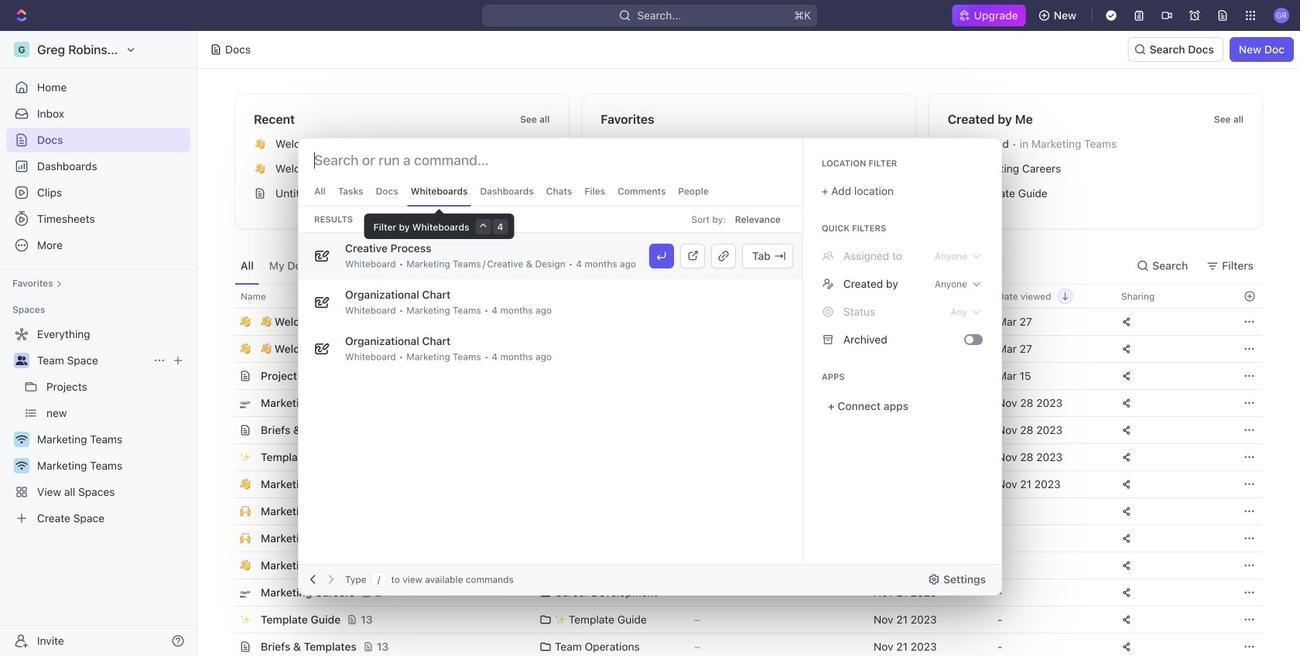 Task type: describe. For each thing, give the bounding box(es) containing it.
3 row from the top
[[218, 335, 1264, 363]]

cekcs image
[[822, 278, 834, 290]]

wifi image
[[541, 318, 551, 326]]

6 row from the top
[[218, 417, 1264, 444]]

9 row from the top
[[218, 498, 1264, 526]]

14 row from the top
[[218, 633, 1264, 657]]

Search or run a command… text field
[[314, 151, 505, 170]]



Task type: vqa. For each thing, say whether or not it's contained in the screenshot.
leftmost user group Icon
no



Task type: locate. For each thing, give the bounding box(es) containing it.
2 cekcs image from the top
[[822, 306, 834, 318]]

tab list
[[235, 248, 618, 284]]

sidebar navigation
[[0, 31, 197, 657]]

1 vertical spatial cekcs image
[[822, 306, 834, 318]]

cell
[[218, 309, 235, 335], [865, 309, 989, 335], [218, 336, 235, 362], [218, 363, 235, 389], [530, 363, 685, 389], [218, 390, 235, 417], [218, 417, 235, 444], [865, 417, 989, 444], [218, 444, 235, 471], [218, 471, 235, 498], [218, 499, 235, 525], [218, 526, 235, 552], [218, 553, 235, 579], [218, 580, 235, 606], [218, 607, 235, 633], [218, 634, 235, 657]]

1 cekcs image from the top
[[822, 250, 834, 262]]

10 row from the top
[[218, 525, 1264, 553]]

1 row from the top
[[218, 284, 1264, 309]]

wifi image
[[541, 345, 551, 353]]

row
[[218, 284, 1264, 309], [218, 308, 1264, 336], [218, 335, 1264, 363], [218, 362, 1264, 390], [218, 389, 1264, 417], [218, 417, 1264, 444], [218, 444, 1264, 471], [218, 471, 1264, 499], [218, 498, 1264, 526], [218, 525, 1264, 553], [218, 552, 1264, 580], [218, 579, 1264, 607], [218, 606, 1264, 634], [218, 633, 1264, 657]]

user group image
[[16, 356, 27, 365]]

cekcs image up elcgv image
[[822, 306, 834, 318]]

13 row from the top
[[218, 606, 1264, 634]]

2 row from the top
[[218, 308, 1264, 336]]

12 row from the top
[[218, 579, 1264, 607]]

11 row from the top
[[218, 552, 1264, 580]]

column header
[[218, 284, 235, 309]]

5 row from the top
[[218, 389, 1264, 417]]

cekcs image
[[822, 250, 834, 262], [822, 306, 834, 318]]

elcgv image
[[822, 334, 834, 346]]

4 row from the top
[[218, 362, 1264, 390]]

8 row from the top
[[218, 471, 1264, 499]]

table
[[218, 284, 1264, 657]]

7 row from the top
[[218, 444, 1264, 471]]

0 vertical spatial cekcs image
[[822, 250, 834, 262]]

cekcs image up cekcs icon
[[822, 250, 834, 262]]



